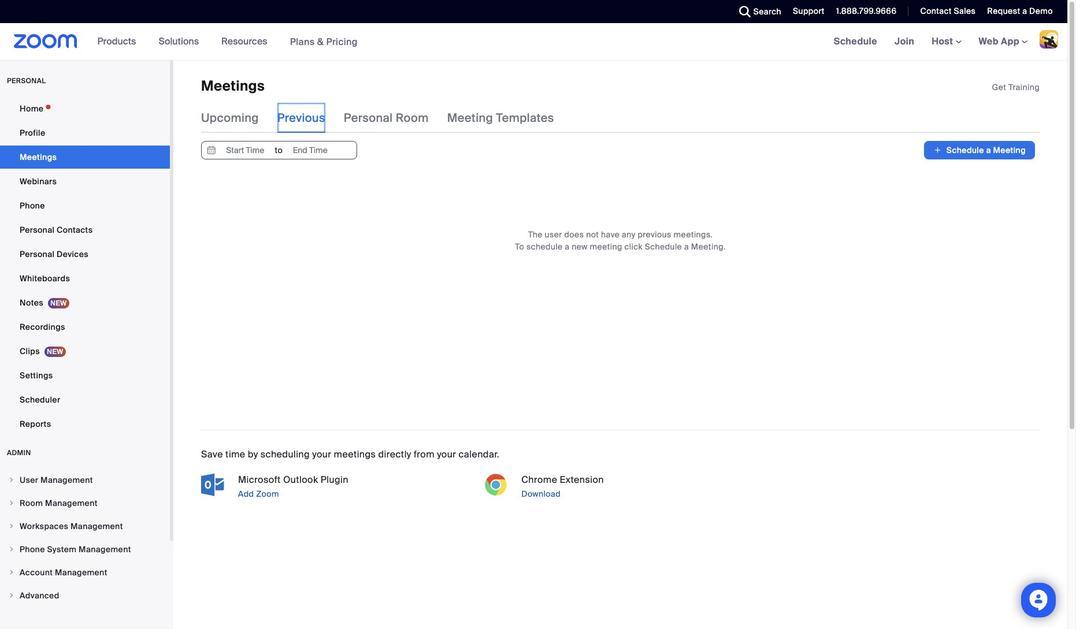 Task type: vqa. For each thing, say whether or not it's contained in the screenshot.
User Management
yes



Task type: locate. For each thing, give the bounding box(es) containing it.
2 right image from the top
[[8, 500, 15, 507]]

1 vertical spatial room
[[20, 498, 43, 509]]

user management
[[20, 475, 93, 486]]

management inside account management menu item
[[55, 568, 107, 578]]

date image
[[205, 142, 218, 159]]

2 vertical spatial personal
[[20, 249, 55, 260]]

right image inside user management menu item
[[8, 477, 15, 484]]

schedule a meeting
[[947, 145, 1026, 156]]

account management
[[20, 568, 107, 578]]

personal for personal devices
[[20, 249, 55, 260]]

recordings link
[[0, 316, 170, 339]]

banner
[[0, 23, 1068, 61]]

schedule right add image
[[947, 145, 984, 156]]

right image for workspaces
[[8, 523, 15, 530]]

schedule inside 'the user does not have any previous meetings. to schedule a new meeting click schedule a meeting.'
[[645, 242, 682, 252]]

0 horizontal spatial room
[[20, 498, 43, 509]]

solutions button
[[159, 23, 204, 60]]

meetings.
[[674, 230, 713, 240]]

banner containing products
[[0, 23, 1068, 61]]

click
[[625, 242, 643, 252]]

schedule inside schedule link
[[834, 35, 878, 47]]

have
[[601, 230, 620, 240]]

1 vertical spatial meetings
[[20, 152, 57, 162]]

5 right image from the top
[[8, 593, 15, 599]]

your
[[312, 449, 331, 461], [437, 449, 456, 461]]

management inside phone system management menu item
[[79, 545, 131, 555]]

support link
[[784, 0, 828, 23], [793, 6, 825, 16]]

right image up right image
[[8, 546, 15, 553]]

management up workspaces management
[[45, 498, 98, 509]]

0 vertical spatial schedule
[[834, 35, 878, 47]]

1 your from the left
[[312, 449, 331, 461]]

0 vertical spatial room
[[396, 111, 429, 126]]

resources
[[221, 35, 267, 47]]

0 horizontal spatial meetings
[[20, 152, 57, 162]]

phone up the account
[[20, 545, 45, 555]]

phone down webinars
[[20, 201, 45, 211]]

to
[[275, 145, 283, 156]]

1 vertical spatial meeting
[[993, 145, 1026, 156]]

right image inside the workspaces management menu item
[[8, 523, 15, 530]]

scheduler
[[20, 395, 60, 405]]

save time by scheduling your meetings directly from your calendar.
[[201, 449, 500, 461]]

personal
[[344, 111, 393, 126], [20, 225, 55, 235], [20, 249, 55, 260]]

2 vertical spatial schedule
[[645, 242, 682, 252]]

plans
[[290, 36, 315, 48]]

search button
[[731, 0, 784, 23]]

right image
[[8, 477, 15, 484], [8, 500, 15, 507], [8, 523, 15, 530], [8, 546, 15, 553], [8, 593, 15, 599]]

whiteboards
[[20, 273, 70, 284]]

personal devices
[[20, 249, 88, 260]]

Date Range Picker Start field
[[218, 142, 272, 159]]

microsoft outlook plugin add zoom
[[238, 474, 348, 500]]

personal devices link
[[0, 243, 170, 266]]

recordings
[[20, 322, 65, 332]]

support
[[793, 6, 825, 16]]

account management menu item
[[0, 562, 170, 584]]

room inside menu item
[[20, 498, 43, 509]]

1 right image from the top
[[8, 477, 15, 484]]

upcoming
[[201, 111, 259, 126]]

contact sales link
[[912, 0, 979, 23], [921, 6, 976, 16]]

get
[[992, 82, 1007, 92]]

1 vertical spatial personal
[[20, 225, 55, 235]]

web app button
[[979, 35, 1028, 47]]

search
[[754, 6, 782, 17]]

workspaces
[[20, 521, 68, 532]]

personal contacts link
[[0, 219, 170, 242]]

meetings inside meetings link
[[20, 152, 57, 162]]

right image inside phone system management menu item
[[8, 546, 15, 553]]

meeting templates
[[447, 111, 554, 126]]

pricing
[[326, 36, 358, 48]]

0 horizontal spatial meeting
[[447, 111, 493, 126]]

right image left "workspaces"
[[8, 523, 15, 530]]

plans & pricing link
[[290, 36, 358, 48], [290, 36, 358, 48]]

meeting
[[590, 242, 623, 252]]

management inside 'room management' menu item
[[45, 498, 98, 509]]

your right from
[[437, 449, 456, 461]]

1 phone from the top
[[20, 201, 45, 211]]

system
[[47, 545, 77, 555]]

schedule down "previous"
[[645, 242, 682, 252]]

room inside 'tabs of meeting' tab list
[[396, 111, 429, 126]]

meeting inside button
[[993, 145, 1026, 156]]

management for user management
[[40, 475, 93, 486]]

2 horizontal spatial schedule
[[947, 145, 984, 156]]

zoom logo image
[[14, 34, 77, 49]]

management inside user management menu item
[[40, 475, 93, 486]]

0 vertical spatial meeting
[[447, 111, 493, 126]]

management
[[40, 475, 93, 486], [45, 498, 98, 509], [71, 521, 123, 532], [79, 545, 131, 555], [55, 568, 107, 578]]

a right add image
[[986, 145, 991, 156]]

0 vertical spatial personal
[[344, 111, 393, 126]]

web
[[979, 35, 999, 47]]

any
[[622, 230, 636, 240]]

management up advanced menu item
[[55, 568, 107, 578]]

schedule
[[527, 242, 563, 252]]

3 right image from the top
[[8, 523, 15, 530]]

products button
[[97, 23, 141, 60]]

Date Range Picker End field
[[284, 142, 337, 159]]

1 horizontal spatial meetings
[[201, 77, 265, 95]]

2 phone from the top
[[20, 545, 45, 555]]

request
[[988, 6, 1021, 16]]

devices
[[57, 249, 88, 260]]

meetings navigation
[[825, 23, 1068, 61]]

settings link
[[0, 364, 170, 387]]

request a demo link
[[979, 0, 1068, 23], [988, 6, 1053, 16]]

does
[[564, 230, 584, 240]]

management down 'room management' menu item at the bottom left of the page
[[71, 521, 123, 532]]

1 horizontal spatial room
[[396, 111, 429, 126]]

join link
[[886, 23, 923, 60]]

1 horizontal spatial your
[[437, 449, 456, 461]]

right image
[[8, 569, 15, 576]]

4 right image from the top
[[8, 546, 15, 553]]

user
[[545, 230, 562, 240]]

management up the room management
[[40, 475, 93, 486]]

webinars link
[[0, 170, 170, 193]]

right image left user
[[8, 477, 15, 484]]

contact sales
[[921, 6, 976, 16]]

meetings up upcoming
[[201, 77, 265, 95]]

personal room
[[344, 111, 429, 126]]

products
[[97, 35, 136, 47]]

schedule down 1.888.799.9666
[[834, 35, 878, 47]]

0 horizontal spatial schedule
[[645, 242, 682, 252]]

1 horizontal spatial meeting
[[993, 145, 1026, 156]]

right image left the room management
[[8, 500, 15, 507]]

solutions
[[159, 35, 199, 47]]

management for room management
[[45, 498, 98, 509]]

right image down right image
[[8, 593, 15, 599]]

phone inside phone system management menu item
[[20, 545, 45, 555]]

download link
[[519, 488, 757, 501]]

schedule for schedule a meeting
[[947, 145, 984, 156]]

management inside the workspaces management menu item
[[71, 521, 123, 532]]

get training link
[[992, 82, 1040, 92]]

admin menu menu
[[0, 469, 170, 608]]

1 vertical spatial phone
[[20, 545, 45, 555]]

1 horizontal spatial schedule
[[834, 35, 878, 47]]

meetings up webinars
[[20, 152, 57, 162]]

new
[[572, 242, 588, 252]]

contact
[[921, 6, 952, 16]]

sales
[[954, 6, 976, 16]]

clips
[[20, 346, 40, 357]]

personal for personal contacts
[[20, 225, 55, 235]]

a
[[1023, 6, 1027, 16], [986, 145, 991, 156], [565, 242, 570, 252], [684, 242, 689, 252]]

0 vertical spatial phone
[[20, 201, 45, 211]]

profile
[[20, 128, 45, 138]]

room management
[[20, 498, 98, 509]]

add image
[[934, 145, 942, 156]]

schedule
[[834, 35, 878, 47], [947, 145, 984, 156], [645, 242, 682, 252]]

schedule inside button
[[947, 145, 984, 156]]

meetings
[[201, 77, 265, 95], [20, 152, 57, 162]]

account
[[20, 568, 53, 578]]

management down the workspaces management menu item
[[79, 545, 131, 555]]

notes link
[[0, 291, 170, 314]]

your up the plugin
[[312, 449, 331, 461]]

right image for user
[[8, 477, 15, 484]]

right image inside 'room management' menu item
[[8, 500, 15, 507]]

1 vertical spatial schedule
[[947, 145, 984, 156]]

phone inside personal menu menu
[[20, 201, 45, 211]]

workspaces management
[[20, 521, 123, 532]]

&
[[317, 36, 324, 48]]

extension
[[560, 474, 604, 486]]

personal inside "link"
[[20, 249, 55, 260]]

1.888.799.9666 button
[[828, 0, 900, 23], [836, 6, 897, 16]]

request a demo
[[988, 6, 1053, 16]]

add
[[238, 489, 254, 500]]

0 horizontal spatial your
[[312, 449, 331, 461]]

previous
[[277, 111, 325, 126]]

personal contacts
[[20, 225, 93, 235]]

personal for personal room
[[344, 111, 393, 126]]

phone
[[20, 201, 45, 211], [20, 545, 45, 555]]

personal inside 'tabs of meeting' tab list
[[344, 111, 393, 126]]



Task type: describe. For each thing, give the bounding box(es) containing it.
management for account management
[[55, 568, 107, 578]]

zoom
[[256, 489, 279, 500]]

plugin
[[321, 474, 348, 486]]

the
[[528, 230, 543, 240]]

right image for room
[[8, 500, 15, 507]]

get training
[[992, 82, 1040, 92]]

personal menu menu
[[0, 97, 170, 437]]

2 your from the left
[[437, 449, 456, 461]]

training
[[1009, 82, 1040, 92]]

clips link
[[0, 340, 170, 363]]

templates
[[496, 111, 554, 126]]

chrome extension download
[[522, 474, 604, 500]]

schedule a meeting button
[[925, 141, 1035, 160]]

chrome
[[522, 474, 557, 486]]

meetings
[[334, 449, 376, 461]]

phone for phone system management
[[20, 545, 45, 555]]

a inside button
[[986, 145, 991, 156]]

contacts
[[57, 225, 93, 235]]

join
[[895, 35, 915, 47]]

0 vertical spatial meetings
[[201, 77, 265, 95]]

profile link
[[0, 121, 170, 145]]

right image inside advanced menu item
[[8, 593, 15, 599]]

plans & pricing
[[290, 36, 358, 48]]

add zoom link
[[236, 488, 473, 501]]

user
[[20, 475, 38, 486]]

scheduler link
[[0, 388, 170, 412]]

1.888.799.9666 button up schedule link
[[836, 6, 897, 16]]

meeting inside tab list
[[447, 111, 493, 126]]

time
[[226, 449, 245, 461]]

by
[[248, 449, 258, 461]]

phone system management menu item
[[0, 539, 170, 561]]

app
[[1001, 35, 1020, 47]]

directly
[[378, 449, 411, 461]]

demo
[[1030, 6, 1053, 16]]

home
[[20, 103, 44, 114]]

reports
[[20, 419, 51, 430]]

download
[[522, 489, 561, 500]]

the user does not have any previous meetings. to schedule a new meeting click schedule a meeting.
[[515, 230, 726, 252]]

settings
[[20, 371, 53, 381]]

1.888.799.9666 button up 'join'
[[828, 0, 900, 23]]

previous
[[638, 230, 672, 240]]

1.888.799.9666
[[836, 6, 897, 16]]

from
[[414, 449, 435, 461]]

meetings link
[[0, 146, 170, 169]]

a left new
[[565, 242, 570, 252]]

phone for phone
[[20, 201, 45, 211]]

admin
[[7, 449, 31, 458]]

tabs of meeting tab list
[[201, 103, 573, 133]]

product information navigation
[[89, 23, 366, 61]]

notes
[[20, 298, 43, 308]]

meeting.
[[691, 242, 726, 252]]

reports link
[[0, 413, 170, 436]]

to
[[515, 242, 524, 252]]

microsoft
[[238, 474, 281, 486]]

web app
[[979, 35, 1020, 47]]

a left demo
[[1023, 6, 1027, 16]]

a down meetings. in the right top of the page
[[684, 242, 689, 252]]

not
[[586, 230, 599, 240]]

management for workspaces management
[[71, 521, 123, 532]]

resources button
[[221, 23, 273, 60]]

scheduling
[[261, 449, 310, 461]]

phone link
[[0, 194, 170, 217]]

room management menu item
[[0, 493, 170, 514]]

profile picture image
[[1040, 30, 1058, 49]]

webinars
[[20, 176, 57, 187]]

schedule link
[[825, 23, 886, 60]]

user management menu item
[[0, 469, 170, 491]]

host button
[[932, 35, 962, 47]]

phone system management
[[20, 545, 131, 555]]

whiteboards link
[[0, 267, 170, 290]]

right image for phone
[[8, 546, 15, 553]]

host
[[932, 35, 956, 47]]

to button
[[201, 141, 357, 160]]

save
[[201, 449, 223, 461]]

personal
[[7, 76, 46, 86]]

home link
[[0, 97, 170, 120]]

schedule for schedule
[[834, 35, 878, 47]]

advanced menu item
[[0, 585, 170, 607]]

workspaces management menu item
[[0, 516, 170, 538]]



